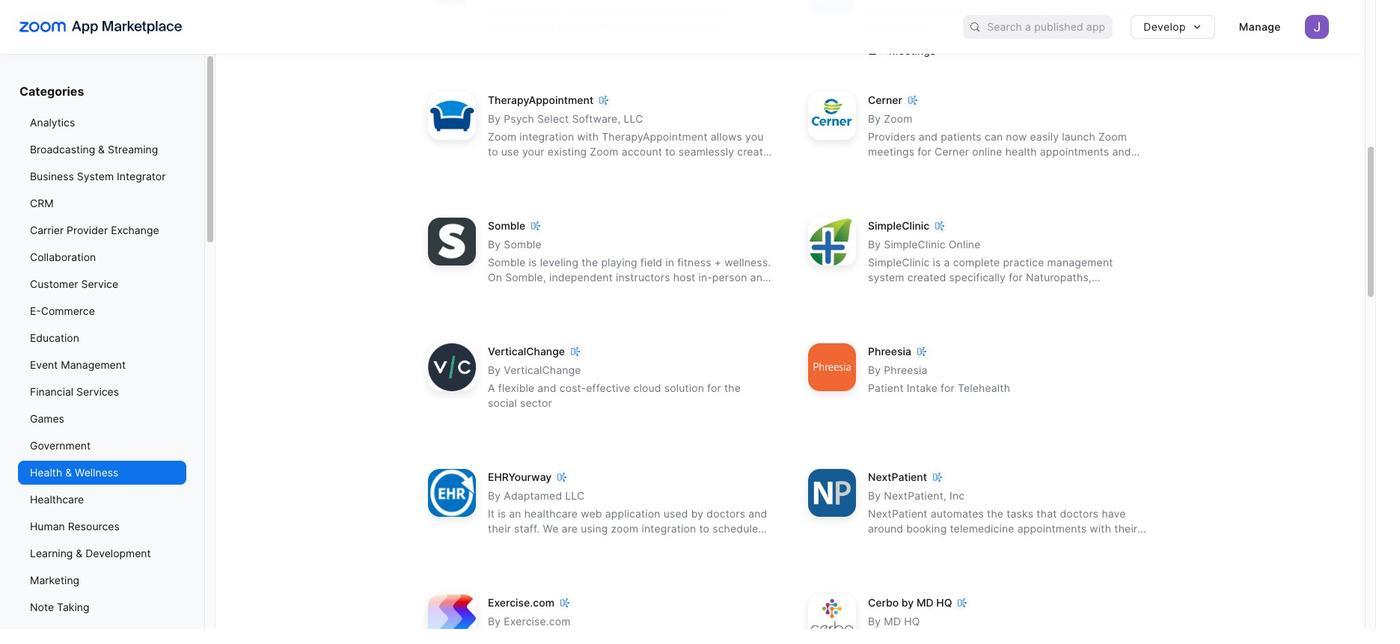Task type: describe. For each thing, give the bounding box(es) containing it.
broadcasting
[[30, 143, 95, 156]]

categories
[[19, 84, 84, 99]]

carrier provider exchange link
[[18, 219, 186, 242]]

develop button
[[1131, 15, 1215, 39]]

games
[[30, 412, 64, 425]]

by for by psych select software, llc zoom integration with therapyappointment allows you to use your existing zoom account to seamlessly create and launch telehealth sessions.
[[488, 112, 501, 125]]

0 vertical spatial cerner
[[868, 94, 902, 107]]

an inside by zoom providers and patients can now easily launch zoom meetings for cerner online health appointments and receive an enhanced health care experience.
[[908, 160, 920, 173]]

tasks
[[1007, 508, 1034, 520]]

llc inside by adaptamed llc it is an healthcare web application used by doctors and their staff. we are using zoom integration to schedule zoom meetings directly from the app
[[565, 490, 585, 502]]

allows
[[711, 130, 742, 143]]

directly
[[568, 538, 606, 550]]

a inside by simpleclinic online simpleclinic is a complete practice management system created specifically for naturopaths, nutritionists, and herbal medicine practitioners.
[[944, 256, 950, 269]]

and inside practice better is the complete nutrition practice management software for health and wellness professionals.
[[656, 20, 675, 32]]

patients.
[[868, 538, 912, 550]]

1 horizontal spatial md
[[917, 597, 934, 609]]

doctors inside by nextpatient, inc nextpatient automates the tasks that doctors have around booking telemedicine appointments with their patients.
[[1060, 508, 1099, 520]]

resources
[[68, 520, 120, 533]]

taking
[[57, 601, 89, 614]]

and inside by somble somble is leveling the playing field in fitness + wellness. on somble, independent instructors host in-person and virtual live classes.
[[750, 271, 769, 284]]

collaboration link
[[18, 245, 186, 269]]

ehryourway
[[488, 471, 552, 484]]

practice
[[488, 5, 529, 17]]

receive
[[868, 160, 905, 173]]

using
[[581, 523, 608, 535]]

business
[[30, 170, 74, 183]]

by for by nextpatient, inc nextpatient automates the tasks that doctors have around booking telemedicine appointments with their patients.
[[868, 490, 881, 502]]

that
[[1037, 508, 1057, 520]]

analytics link
[[18, 111, 186, 135]]

therapyappointment inside the 'by psych select software, llc zoom integration with therapyappointment allows you to use your existing zoom account to seamlessly create and launch telehealth sessions.'
[[602, 130, 708, 143]]

learning
[[30, 547, 73, 560]]

verticalchange inside the by verticalchange a flexible and cost-effective cloud solution for the social sector
[[504, 364, 581, 377]]

host
[[673, 271, 695, 284]]

inc
[[950, 490, 965, 502]]

specifically
[[949, 271, 1006, 284]]

and inside by adaptamed llc it is an healthcare web application used by doctors and their staff. we are using zoom integration to schedule zoom meetings directly from the app
[[748, 508, 767, 520]]

by for by exercise.com
[[488, 615, 501, 628]]

now
[[1006, 130, 1027, 143]]

classes.
[[543, 286, 583, 299]]

crm link
[[18, 192, 186, 216]]

for inside by zoom providers and patients can now easily launch zoom meetings for cerner online health appointments and receive an enhanced health care experience.
[[918, 145, 932, 158]]

by zoom providers and patients can now easily launch zoom meetings for cerner online health appointments and receive an enhanced health care experience.
[[868, 112, 1131, 173]]

experience.
[[1036, 160, 1094, 173]]

with inside by nextpatient, inc nextpatient automates the tasks that doctors have around booking telemedicine appointments with their patients.
[[1090, 523, 1111, 535]]

by for by adaptamed llc it is an healthcare web application used by doctors and their staff. we are using zoom integration to schedule zoom meetings directly from the app
[[488, 490, 501, 502]]

your inside bring calm to your zoom meetings for a quick mental health break
[[939, 5, 962, 17]]

effective
[[586, 382, 630, 395]]

0 horizontal spatial hq
[[904, 615, 920, 628]]

learning & development
[[30, 547, 151, 560]]

professionals.
[[488, 35, 558, 47]]

health inside practice better is the complete nutrition practice management software for health and wellness professionals.
[[621, 20, 653, 32]]

management inside by simpleclinic online simpleclinic is a complete practice management system created specifically for naturopaths, nutritionists, and herbal medicine practitioners.
[[1047, 256, 1113, 269]]

meetings inside by zoom providers and patients can now easily launch zoom meetings for cerner online health appointments and receive an enhanced health care experience.
[[868, 145, 915, 158]]

complete inside by simpleclinic online simpleclinic is a complete practice management system created specifically for naturopaths, nutritionists, and herbal medicine practitioners.
[[953, 256, 1000, 269]]

1 nextpatient from the top
[[868, 471, 927, 484]]

quick
[[1072, 5, 1099, 17]]

0 vertical spatial hq
[[936, 597, 952, 609]]

0 horizontal spatial zoom
[[488, 538, 515, 550]]

and inside the 'by psych select software, llc zoom integration with therapyappointment allows you to use your existing zoom account to seamlessly create and launch telehealth sessions.'
[[488, 160, 507, 173]]

select
[[537, 112, 569, 125]]

is inside by somble somble is leveling the playing field in fitness + wellness. on somble, independent instructors host in-person and virtual live classes.
[[529, 256, 537, 269]]

for inside by simpleclinic online simpleclinic is a complete practice management system created specifically for naturopaths, nutritionists, and herbal medicine practitioners.
[[1009, 271, 1023, 284]]

1 vertical spatial by
[[902, 597, 914, 609]]

in-
[[699, 271, 712, 284]]

by adaptamed llc it is an healthcare web application used by doctors and their staff. we are using zoom integration to schedule zoom meetings directly from the app
[[488, 490, 767, 550]]

appointments inside by zoom providers and patients can now easily launch zoom meetings for cerner online health appointments and receive an enhanced health care experience.
[[1040, 145, 1109, 158]]

around
[[868, 523, 903, 535]]

0 vertical spatial phreesia
[[868, 345, 911, 358]]

appointments inside by nextpatient, inc nextpatient automates the tasks that doctors have around booking telemedicine appointments with their patients.
[[1018, 523, 1087, 535]]

to right account
[[665, 145, 676, 158]]

e-
[[30, 305, 41, 317]]

wellness.
[[725, 256, 771, 269]]

and inside by simpleclinic online simpleclinic is a complete practice management system created specifically for naturopaths, nutritionists, and herbal medicine practitioners.
[[936, 286, 954, 299]]

event
[[30, 358, 58, 371]]

broadcasting & streaming
[[30, 143, 158, 156]]

bring calm to your zoom meetings for a quick mental health break
[[868, 5, 1136, 32]]

and inside the by verticalchange a flexible and cost-effective cloud solution for the social sector
[[538, 382, 556, 395]]

management
[[61, 358, 126, 371]]

by for by somble somble is leveling the playing field in fitness + wellness. on somble, independent instructors host in-person and virtual live classes.
[[488, 238, 501, 251]]

0 vertical spatial somble
[[488, 220, 526, 232]]

bring
[[868, 5, 894, 17]]

it
[[488, 508, 495, 520]]

by phreesia patient intake for telehealth
[[868, 364, 1010, 395]]

education
[[30, 332, 79, 344]]

2 vertical spatial simpleclinic
[[868, 256, 930, 269]]

practice inside practice better is the complete nutrition practice management software for health and wellness professionals.
[[693, 5, 734, 17]]

by md hq
[[868, 615, 920, 628]]

by nextpatient, inc nextpatient automates the tasks that doctors have around booking telemedicine appointments with their patients.
[[868, 490, 1138, 550]]

by for by zoom providers and patients can now easily launch zoom meetings for cerner online health appointments and receive an enhanced health care experience.
[[868, 112, 881, 125]]

games link
[[18, 407, 186, 431]]

1 vertical spatial simpleclinic
[[884, 238, 946, 251]]

streaming
[[108, 143, 158, 156]]

collaboration
[[30, 251, 96, 263]]

enhanced
[[923, 160, 973, 173]]

app
[[655, 538, 674, 550]]

zoom up sessions.
[[590, 145, 619, 158]]

business system integrator
[[30, 170, 166, 183]]

their inside by adaptamed llc it is an healthcare web application used by doctors and their staff. we are using zoom integration to schedule zoom meetings directly from the app
[[488, 523, 511, 535]]

psych
[[504, 112, 534, 125]]

by somble somble is leveling the playing field in fitness + wellness. on somble, independent instructors host in-person and virtual live classes.
[[488, 238, 771, 299]]

better
[[532, 5, 564, 17]]

an inside by adaptamed llc it is an healthcare web application used by doctors and their staff. we are using zoom integration to schedule zoom meetings directly from the app
[[509, 508, 521, 520]]

commerce
[[41, 305, 95, 317]]

meetings
[[889, 44, 936, 57]]

e-commerce link
[[18, 299, 186, 323]]

practitioners.
[[1043, 286, 1110, 299]]

business system integrator link
[[18, 165, 186, 189]]

by for by md hq
[[868, 615, 881, 628]]

for inside the by verticalchange a flexible and cost-effective cloud solution for the social sector
[[707, 382, 721, 395]]

by for by phreesia patient intake for telehealth
[[868, 364, 881, 377]]

online
[[949, 238, 981, 251]]

integration inside by adaptamed llc it is an healthcare web application used by doctors and their staff. we are using zoom integration to schedule zoom meetings directly from the app
[[642, 523, 696, 535]]

manage button
[[1227, 15, 1293, 39]]

practice better is the complete nutrition practice management software for health and wellness professionals. link
[[419, 0, 781, 68]]

have
[[1102, 508, 1126, 520]]

from
[[609, 538, 632, 550]]

note
[[30, 601, 54, 614]]

the inside practice better is the complete nutrition practice management software for health and wellness professionals.
[[578, 5, 594, 17]]

for inside by phreesia patient intake for telehealth
[[941, 382, 955, 395]]

medicine
[[994, 286, 1040, 299]]

management inside practice better is the complete nutrition practice management software for health and wellness professionals.
[[488, 20, 554, 32]]

government link
[[18, 434, 186, 458]]

intake
[[907, 382, 938, 395]]

launch inside by zoom providers and patients can now easily launch zoom meetings for cerner online health appointments and receive an enhanced health care experience.
[[1062, 130, 1095, 143]]

by psych select software, llc zoom integration with therapyappointment allows you to use your existing zoom account to seamlessly create and launch telehealth sessions.
[[488, 112, 769, 173]]



Task type: vqa. For each thing, say whether or not it's contained in the screenshot.
nutrition
yes



Task type: locate. For each thing, give the bounding box(es) containing it.
0 horizontal spatial md
[[884, 615, 901, 628]]

an right receive
[[908, 160, 920, 173]]

care
[[1011, 160, 1033, 173]]

health down nutrition at top
[[621, 20, 653, 32]]

doctors inside by adaptamed llc it is an healthcare web application used by doctors and their staff. we are using zoom integration to schedule zoom meetings directly from the app
[[707, 508, 745, 520]]

by inside by simpleclinic online simpleclinic is a complete practice management system created specifically for naturopaths, nutritionists, and herbal medicine practitioners.
[[868, 238, 881, 251]]

zoom up providers
[[884, 112, 913, 125]]

is up software
[[567, 5, 575, 17]]

2 doctors from the left
[[1060, 508, 1099, 520]]

naturopaths,
[[1026, 271, 1092, 284]]

herbal
[[958, 286, 991, 299]]

for right the intake
[[941, 382, 955, 395]]

health down online
[[976, 160, 1008, 173]]

practice up wellness
[[693, 5, 734, 17]]

for right software
[[604, 20, 618, 32]]

by inside the 'by psych select software, llc zoom integration with therapyappointment allows you to use your existing zoom account to seamlessly create and launch telehealth sessions.'
[[488, 112, 501, 125]]

sector
[[520, 397, 552, 410]]

the inside by somble somble is leveling the playing field in fitness + wellness. on somble, independent instructors host in-person and virtual live classes.
[[582, 256, 598, 269]]

is up somble,
[[529, 256, 537, 269]]

1 vertical spatial integration
[[642, 523, 696, 535]]

for right solution
[[707, 382, 721, 395]]

0 horizontal spatial a
[[944, 256, 950, 269]]

1 vertical spatial meetings
[[868, 145, 915, 158]]

0 horizontal spatial your
[[522, 145, 545, 158]]

telehealth
[[546, 160, 597, 173]]

1 vertical spatial exercise.com
[[504, 615, 571, 628]]

health up 'care'
[[1005, 145, 1037, 158]]

therapyappointment up select
[[488, 94, 594, 107]]

0 vertical spatial &
[[98, 143, 105, 156]]

1 horizontal spatial hq
[[936, 597, 952, 609]]

phreesia up patient
[[868, 345, 911, 358]]

1 horizontal spatial with
[[1090, 523, 1111, 535]]

to left use
[[488, 145, 498, 158]]

virtual
[[488, 286, 520, 299]]

playing
[[601, 256, 637, 269]]

to inside bring calm to your zoom meetings for a quick mental health break
[[926, 5, 936, 17]]

2 nextpatient from the top
[[868, 508, 928, 520]]

zoom up use
[[488, 130, 517, 143]]

0 horizontal spatial meetings
[[519, 538, 565, 550]]

for
[[1046, 5, 1060, 17], [604, 20, 618, 32], [918, 145, 932, 158], [1009, 271, 1023, 284], [707, 382, 721, 395], [941, 382, 955, 395]]

and
[[656, 20, 675, 32], [919, 130, 938, 143], [1112, 145, 1131, 158], [488, 160, 507, 173], [750, 271, 769, 284], [936, 286, 954, 299], [538, 382, 556, 395], [748, 508, 767, 520]]

by inside the by verticalchange a flexible and cost-effective cloud solution for the social sector
[[488, 364, 501, 377]]

0 vertical spatial management
[[488, 20, 554, 32]]

is inside by adaptamed llc it is an healthcare web application used by doctors and their staff. we are using zoom integration to schedule zoom meetings directly from the app
[[498, 508, 506, 520]]

the
[[578, 5, 594, 17], [582, 256, 598, 269], [724, 382, 741, 395], [987, 508, 1004, 520], [635, 538, 652, 550]]

& for learning
[[76, 547, 83, 560]]

2 vertical spatial meetings
[[519, 538, 565, 550]]

phreesia inside by phreesia patient intake for telehealth
[[884, 364, 928, 377]]

is up created
[[933, 256, 941, 269]]

the right solution
[[724, 382, 741, 395]]

1 horizontal spatial meetings
[[868, 145, 915, 158]]

1 horizontal spatial &
[[76, 547, 83, 560]]

1 vertical spatial your
[[522, 145, 545, 158]]

zoom
[[611, 523, 639, 535], [488, 538, 515, 550]]

zoom inside bring calm to your zoom meetings for a quick mental health break
[[965, 5, 993, 17]]

to inside by adaptamed llc it is an healthcare web application used by doctors and their staff. we are using zoom integration to schedule zoom meetings directly from the app
[[699, 523, 709, 535]]

health & wellness
[[30, 466, 119, 479]]

learning & development link
[[18, 542, 186, 566]]

0 horizontal spatial &
[[65, 466, 72, 479]]

search a published app element
[[963, 15, 1113, 39]]

health down "bring"
[[868, 20, 900, 32]]

zoom down staff.
[[488, 538, 515, 550]]

solution
[[664, 382, 704, 395]]

leveling
[[540, 256, 579, 269]]

to up "break"
[[926, 5, 936, 17]]

0 vertical spatial meetings
[[996, 5, 1043, 17]]

& for health
[[65, 466, 72, 479]]

staff.
[[514, 523, 540, 535]]

by inside by phreesia patient intake for telehealth
[[868, 364, 881, 377]]

fitness
[[677, 256, 711, 269]]

analytics
[[30, 116, 75, 129]]

meetings down we
[[519, 538, 565, 550]]

nextpatient inside by nextpatient, inc nextpatient automates the tasks that doctors have around booking telemedicine appointments with their patients.
[[868, 508, 928, 520]]

by
[[488, 112, 501, 125], [868, 112, 881, 125], [488, 238, 501, 251], [868, 238, 881, 251], [488, 364, 501, 377], [868, 364, 881, 377], [488, 490, 501, 502], [868, 490, 881, 502], [488, 615, 501, 628], [868, 615, 881, 628]]

instructors
[[616, 271, 670, 284]]

1 vertical spatial nextpatient
[[868, 508, 928, 520]]

0 vertical spatial exercise.com
[[488, 597, 555, 609]]

1 vertical spatial a
[[944, 256, 950, 269]]

integration down select
[[520, 130, 574, 143]]

by verticalchange a flexible and cost-effective cloud solution for the social sector
[[488, 364, 741, 410]]

providers
[[868, 130, 916, 143]]

1 horizontal spatial cerner
[[935, 145, 969, 158]]

0 horizontal spatial integration
[[520, 130, 574, 143]]

to left schedule
[[699, 523, 709, 535]]

development
[[85, 547, 151, 560]]

0 vertical spatial nextpatient
[[868, 471, 927, 484]]

with down software,
[[577, 130, 599, 143]]

0 horizontal spatial llc
[[565, 490, 585, 502]]

nextpatient up around
[[868, 508, 928, 520]]

financial
[[30, 385, 73, 398]]

appointments up experience.
[[1040, 145, 1109, 158]]

1 horizontal spatial llc
[[624, 112, 643, 125]]

nextpatient up nextpatient,
[[868, 471, 927, 484]]

1 doctors from the left
[[707, 508, 745, 520]]

1 horizontal spatial therapyappointment
[[602, 130, 708, 143]]

broadcasting & streaming link
[[18, 138, 186, 162]]

their down the have
[[1114, 523, 1138, 535]]

complete
[[597, 5, 644, 17], [953, 256, 1000, 269]]

2 horizontal spatial &
[[98, 143, 105, 156]]

calm
[[897, 5, 923, 17]]

is right it at the bottom left of page
[[498, 508, 506, 520]]

integration
[[520, 130, 574, 143], [642, 523, 696, 535]]

break
[[903, 20, 931, 32]]

doctors right that
[[1060, 508, 1099, 520]]

zoom right the calm
[[965, 5, 993, 17]]

with
[[577, 130, 599, 143], [1090, 523, 1111, 535]]

0 horizontal spatial complete
[[597, 5, 644, 17]]

appointments down that
[[1018, 523, 1087, 535]]

0 vertical spatial launch
[[1062, 130, 1095, 143]]

is inside by simpleclinic online simpleclinic is a complete practice management system created specifically for naturopaths, nutritionists, and herbal medicine practitioners.
[[933, 256, 941, 269]]

1 their from the left
[[488, 523, 511, 535]]

cerbo by md hq
[[868, 597, 952, 609]]

0 vertical spatial llc
[[624, 112, 643, 125]]

in
[[665, 256, 674, 269]]

with down the have
[[1090, 523, 1111, 535]]

1 vertical spatial therapyappointment
[[602, 130, 708, 143]]

by for by simpleclinic online simpleclinic is a complete practice management system created specifically for naturopaths, nutritionists, and herbal medicine practitioners.
[[868, 238, 881, 251]]

1 vertical spatial cerner
[[935, 145, 969, 158]]

0 horizontal spatial an
[[509, 508, 521, 520]]

an up staff.
[[509, 508, 521, 520]]

zoom
[[965, 5, 993, 17], [884, 112, 913, 125], [488, 130, 517, 143], [1099, 130, 1127, 143], [590, 145, 619, 158]]

their inside by nextpatient, inc nextpatient automates the tasks that doctors have around booking telemedicine appointments with their patients.
[[1114, 523, 1138, 535]]

by right used
[[691, 508, 704, 520]]

1 vertical spatial complete
[[953, 256, 1000, 269]]

0 vertical spatial md
[[917, 597, 934, 609]]

integration up app
[[642, 523, 696, 535]]

0 vertical spatial by
[[691, 508, 704, 520]]

nutrition
[[647, 5, 690, 17]]

the left app
[[635, 538, 652, 550]]

management
[[488, 20, 554, 32], [1047, 256, 1113, 269]]

the inside the by verticalchange a flexible and cost-effective cloud solution for the social sector
[[724, 382, 741, 395]]

meetings inside bring calm to your zoom meetings for a quick mental health break
[[996, 5, 1043, 17]]

launch inside the 'by psych select software, llc zoom integration with therapyappointment allows you to use your existing zoom account to seamlessly create and launch telehealth sessions.'
[[510, 160, 543, 173]]

by inside by adaptamed llc it is an healthcare web application used by doctors and their staff. we are using zoom integration to schedule zoom meetings directly from the app
[[691, 508, 704, 520]]

2 vertical spatial &
[[76, 547, 83, 560]]

complete inside practice better is the complete nutrition practice management software for health and wellness professionals.
[[597, 5, 644, 17]]

by up by md hq
[[902, 597, 914, 609]]

0 vertical spatial complete
[[597, 5, 644, 17]]

their down it at the bottom left of page
[[488, 523, 511, 535]]

for inside practice better is the complete nutrition practice management software for health and wellness professionals.
[[604, 20, 618, 32]]

1 vertical spatial md
[[884, 615, 901, 628]]

by inside by adaptamed llc it is an healthcare web application used by doctors and their staff. we are using zoom integration to schedule zoom meetings directly from the app
[[488, 490, 501, 502]]

1 vertical spatial appointments
[[1018, 523, 1087, 535]]

for up medicine
[[1009, 271, 1023, 284]]

doctors up schedule
[[707, 508, 745, 520]]

1 vertical spatial somble
[[504, 238, 542, 251]]

a
[[1063, 5, 1069, 17], [944, 256, 950, 269]]

complete up software
[[597, 5, 644, 17]]

0 vertical spatial integration
[[520, 130, 574, 143]]

0 horizontal spatial practice
[[693, 5, 734, 17]]

event management
[[30, 358, 126, 371]]

practice inside by simpleclinic online simpleclinic is a complete practice management system created specifically for naturopaths, nutritionists, and herbal medicine practitioners.
[[1003, 256, 1044, 269]]

1 horizontal spatial an
[[908, 160, 920, 173]]

by inside by somble somble is leveling the playing field in fitness + wellness. on somble, independent instructors host in-person and virtual live classes.
[[488, 238, 501, 251]]

0 horizontal spatial launch
[[510, 160, 543, 173]]

integration inside the 'by psych select software, llc zoom integration with therapyappointment allows you to use your existing zoom account to seamlessly create and launch telehealth sessions.'
[[520, 130, 574, 143]]

a left quick
[[1063, 5, 1069, 17]]

1 horizontal spatial complete
[[953, 256, 1000, 269]]

system
[[868, 271, 904, 284]]

zoom up the from
[[611, 523, 639, 535]]

for left quick
[[1046, 5, 1060, 17]]

your inside the 'by psych select software, llc zoom integration with therapyappointment allows you to use your existing zoom account to seamlessly create and launch telehealth sessions.'
[[522, 145, 545, 158]]

0 vertical spatial zoom
[[611, 523, 639, 535]]

health inside bring calm to your zoom meetings for a quick mental health break
[[868, 20, 900, 32]]

the up software
[[578, 5, 594, 17]]

the inside by nextpatient, inc nextpatient automates the tasks that doctors have around booking telemedicine appointments with their patients.
[[987, 508, 1004, 520]]

e-commerce
[[30, 305, 95, 317]]

0 vertical spatial simpleclinic
[[868, 220, 930, 232]]

md up by md hq
[[917, 597, 934, 609]]

0 vertical spatial an
[[908, 160, 920, 173]]

wellness
[[678, 20, 721, 32]]

hq down cerbo by md hq at the bottom
[[904, 615, 920, 628]]

1 horizontal spatial management
[[1047, 256, 1113, 269]]

Search text field
[[987, 16, 1113, 38]]

the up independent
[[582, 256, 598, 269]]

launch up experience.
[[1062, 130, 1095, 143]]

doctors
[[707, 508, 745, 520], [1060, 508, 1099, 520]]

management up 'naturopaths,'
[[1047, 256, 1113, 269]]

1 vertical spatial &
[[65, 466, 72, 479]]

0 vertical spatial a
[[1063, 5, 1069, 17]]

customer
[[30, 278, 78, 290]]

1 vertical spatial an
[[509, 508, 521, 520]]

1 vertical spatial launch
[[510, 160, 543, 173]]

is
[[567, 5, 575, 17], [529, 256, 537, 269], [933, 256, 941, 269], [498, 508, 506, 520]]

1 vertical spatial hq
[[904, 615, 920, 628]]

phreesia up the intake
[[884, 364, 928, 377]]

healthcare
[[30, 493, 84, 506]]

by inside by nextpatient, inc nextpatient automates the tasks that doctors have around booking telemedicine appointments with their patients.
[[868, 490, 881, 502]]

cerner up enhanced
[[935, 145, 969, 158]]

0 horizontal spatial doctors
[[707, 508, 745, 520]]

the inside by adaptamed llc it is an healthcare web application used by doctors and their staff. we are using zoom integration to schedule zoom meetings directly from the app
[[635, 538, 652, 550]]

llc up account
[[624, 112, 643, 125]]

cerner up providers
[[868, 94, 902, 107]]

with inside the 'by psych select software, llc zoom integration with therapyappointment allows you to use your existing zoom account to seamlessly create and launch telehealth sessions.'
[[577, 130, 599, 143]]

person
[[712, 271, 747, 284]]

1 vertical spatial practice
[[1003, 256, 1044, 269]]

event management link
[[18, 353, 186, 377]]

by for by verticalchange a flexible and cost-effective cloud solution for the social sector
[[488, 364, 501, 377]]

0 vertical spatial therapyappointment
[[488, 94, 594, 107]]

customer service link
[[18, 272, 186, 296]]

booking
[[906, 523, 947, 535]]

for up enhanced
[[918, 145, 932, 158]]

banner
[[0, 0, 1365, 54]]

practice up medicine
[[1003, 256, 1044, 269]]

somble
[[488, 220, 526, 232], [504, 238, 542, 251], [488, 256, 526, 269]]

0 horizontal spatial by
[[691, 508, 704, 520]]

1 horizontal spatial a
[[1063, 5, 1069, 17]]

healthcare link
[[18, 488, 186, 512]]

1 vertical spatial verticalchange
[[504, 364, 581, 377]]

hq right cerbo
[[936, 597, 952, 609]]

& right health on the bottom left
[[65, 466, 72, 479]]

1 horizontal spatial launch
[[1062, 130, 1095, 143]]

for inside bring calm to your zoom meetings for a quick mental health break
[[1046, 5, 1060, 17]]

1 horizontal spatial zoom
[[611, 523, 639, 535]]

1 horizontal spatial by
[[902, 597, 914, 609]]

& for broadcasting
[[98, 143, 105, 156]]

1 horizontal spatial doctors
[[1060, 508, 1099, 520]]

1 vertical spatial llc
[[565, 490, 585, 502]]

0 horizontal spatial management
[[488, 20, 554, 32]]

0 horizontal spatial with
[[577, 130, 599, 143]]

nutritionists,
[[868, 286, 933, 299]]

2 horizontal spatial meetings
[[996, 5, 1043, 17]]

0 vertical spatial appointments
[[1040, 145, 1109, 158]]

meetings down providers
[[868, 145, 915, 158]]

& down human resources
[[76, 547, 83, 560]]

your right use
[[522, 145, 545, 158]]

meetings inside by adaptamed llc it is an healthcare web application used by doctors and their staff. we are using zoom integration to schedule zoom meetings directly from the app
[[519, 538, 565, 550]]

md down cerbo
[[884, 615, 901, 628]]

+
[[714, 256, 721, 269]]

categories button
[[18, 84, 186, 111]]

exchange
[[111, 224, 159, 236]]

llc inside the 'by psych select software, llc zoom integration with therapyappointment allows you to use your existing zoom account to seamlessly create and launch telehealth sessions.'
[[624, 112, 643, 125]]

management up professionals.
[[488, 20, 554, 32]]

therapyappointment up account
[[602, 130, 708, 143]]

meetings left quick
[[996, 5, 1043, 17]]

&
[[98, 143, 105, 156], [65, 466, 72, 479], [76, 547, 83, 560]]

use
[[501, 145, 519, 158]]

marketing
[[30, 574, 79, 587]]

0 vertical spatial practice
[[693, 5, 734, 17]]

by inside by zoom providers and patients can now easily launch zoom meetings for cerner online health appointments and receive an enhanced health care experience.
[[868, 112, 881, 125]]

banner containing develop
[[0, 0, 1365, 54]]

1 horizontal spatial practice
[[1003, 256, 1044, 269]]

phreesia
[[868, 345, 911, 358], [884, 364, 928, 377]]

1 horizontal spatial integration
[[642, 523, 696, 535]]

zoom right easily
[[1099, 130, 1127, 143]]

human resources link
[[18, 515, 186, 539]]

1 vertical spatial phreesia
[[884, 364, 928, 377]]

used
[[664, 508, 688, 520]]

healthcare
[[524, 508, 578, 520]]

created
[[908, 271, 946, 284]]

0 horizontal spatial therapyappointment
[[488, 94, 594, 107]]

& down analytics link
[[98, 143, 105, 156]]

0 vertical spatial your
[[939, 5, 962, 17]]

manage
[[1239, 20, 1281, 33]]

is inside practice better is the complete nutrition practice management software for health and wellness professionals.
[[567, 5, 575, 17]]

a up created
[[944, 256, 950, 269]]

your right the calm
[[939, 5, 962, 17]]

launch down use
[[510, 160, 543, 173]]

1 vertical spatial management
[[1047, 256, 1113, 269]]

financial services
[[30, 385, 119, 398]]

0 horizontal spatial cerner
[[868, 94, 902, 107]]

somble,
[[505, 271, 546, 284]]

customer service
[[30, 278, 118, 290]]

application
[[605, 508, 661, 520]]

1 vertical spatial zoom
[[488, 538, 515, 550]]

the up telemedicine
[[987, 508, 1004, 520]]

2 vertical spatial somble
[[488, 256, 526, 269]]

cerner inside by zoom providers and patients can now easily launch zoom meetings for cerner online health appointments and receive an enhanced health care experience.
[[935, 145, 969, 158]]

0 horizontal spatial their
[[488, 523, 511, 535]]

a inside bring calm to your zoom meetings for a quick mental health break
[[1063, 5, 1069, 17]]

nextpatient,
[[884, 490, 947, 502]]

1 vertical spatial with
[[1090, 523, 1111, 535]]

service
[[81, 278, 118, 290]]

field
[[640, 256, 662, 269]]

complete up specifically
[[953, 256, 1000, 269]]

0 vertical spatial verticalchange
[[488, 345, 565, 358]]

sessions.
[[600, 160, 646, 173]]

telehealth
[[958, 382, 1010, 395]]

1 horizontal spatial their
[[1114, 523, 1138, 535]]

0 vertical spatial with
[[577, 130, 599, 143]]

2 their from the left
[[1114, 523, 1138, 535]]

develop
[[1144, 20, 1186, 33]]

your
[[939, 5, 962, 17], [522, 145, 545, 158]]

adaptamed
[[504, 490, 562, 502]]

1 horizontal spatial your
[[939, 5, 962, 17]]

education link
[[18, 326, 186, 350]]

llc up 'web'
[[565, 490, 585, 502]]



